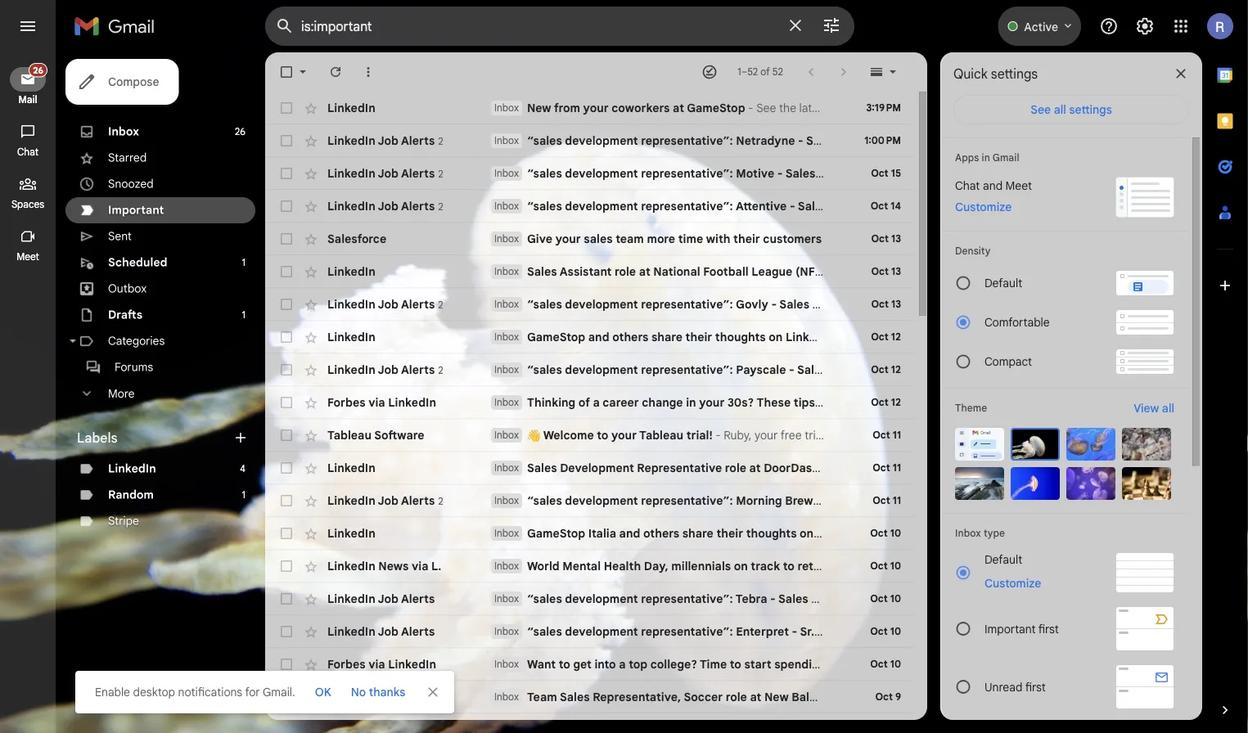 Task type: vqa. For each thing, say whether or not it's contained in the screenshot.


Task type: locate. For each thing, give the bounding box(es) containing it.
3 13 from the top
[[892, 298, 901, 311]]

1 oct 10 from the top
[[870, 528, 901, 540]]

3 12 from the top
[[891, 397, 901, 409]]

inbox inside the inbox sales assistant role at national football league (nfl): 1 company alum
[[494, 266, 519, 278]]

settings inside 'quick settings' element
[[991, 65, 1038, 82]]

1 horizontal spatial settings
[[1069, 103, 1112, 117]]

representative, down into
[[593, 690, 681, 704]]

enterpret
[[736, 625, 789, 639]]

inbox inside inbox gamestop and others share their thoughts on linkedin
[[494, 331, 519, 343]]

inbox inside inbox "sales development representative": tebra - sales development representative and more
[[494, 593, 519, 605]]

tableau left software
[[327, 428, 372, 442]]

0 vertical spatial oct 13
[[871, 233, 901, 245]]

6 2 from the top
[[438, 495, 443, 507]]

2 linkedin job alerts 2 from the top
[[327, 166, 443, 180]]

give
[[527, 232, 553, 246]]

all for see
[[1054, 103, 1067, 117]]

11 row from the top
[[265, 419, 914, 452]]

0 vertical spatial meet
[[1006, 178, 1032, 193]]

1 horizontal spatial 26
[[235, 126, 246, 138]]

1 vertical spatial linkedin job alerts
[[327, 625, 435, 639]]

1 horizontal spatial in
[[982, 151, 990, 164]]

1 vertical spatial settings
[[1069, 103, 1112, 117]]

more down "enterprise"
[[1020, 199, 1049, 213]]

and right italia
[[619, 526, 640, 541]]

1 horizontal spatial of
[[761, 66, 770, 78]]

linkedin job alerts 2 for "sales development representative": motive - sales development representative, enterprise and more
[[327, 166, 443, 180]]

and up important first on the bottom of the page
[[977, 592, 998, 606]]

0 horizontal spatial settings
[[991, 65, 1038, 82]]

2 for "sales development representative": govly - sales development representative (sdr) and more
[[438, 299, 443, 311]]

- up "inbox "sales development representative": motive - sales development representative, enterprise and more"
[[798, 133, 804, 148]]

default down type
[[985, 553, 1023, 567]]

development
[[565, 133, 638, 148], [565, 166, 638, 181], [565, 199, 638, 213], [565, 297, 638, 311], [565, 363, 638, 377], [565, 494, 638, 508], [565, 592, 638, 606], [565, 625, 638, 639]]

alert containing enable desktop notifications for gmail.
[[26, 38, 1222, 714]]

inbox for "sales development representative": govly - sales development representative (sdr) and more
[[494, 298, 519, 311]]

offline sync status image
[[702, 64, 718, 80]]

5 "sales from the top
[[527, 363, 562, 377]]

all right the "view"
[[1162, 401, 1175, 415]]

all inside view all button
[[1162, 401, 1175, 415]]

at
[[673, 101, 684, 115], [639, 264, 651, 279], [750, 461, 761, 475], [750, 690, 762, 704]]

change
[[642, 395, 683, 410]]

sales up "inbox "sales development representative": motive - sales development representative, enterprise and more"
[[806, 133, 836, 148]]

alert
[[26, 38, 1222, 714]]

inbox inside inbox "sales development representative": morning brew - sales development representative and more
[[494, 495, 519, 507]]

inbox inside 'inbox gamestop italia and others share their thoughts on linkedin'
[[494, 528, 519, 540]]

1 vertical spatial default
[[985, 553, 1023, 567]]

via for thinking
[[369, 395, 385, 410]]

important down snoozed
[[108, 203, 164, 217]]

2 vertical spatial oct 12
[[871, 397, 901, 409]]

snoozed link
[[108, 177, 154, 191]]

10 for retire
[[891, 560, 901, 573]]

inbox inside inbox "sales development representative": attentive - sales development representative and more
[[494, 200, 519, 212]]

- for tebra
[[770, 592, 776, 606]]

0 vertical spatial all
[[1054, 103, 1067, 117]]

millennials
[[672, 559, 731, 573]]

oct 12 for 30s?
[[871, 397, 901, 409]]

4 development from the top
[[565, 297, 638, 311]]

0 vertical spatial settings
[[991, 65, 1038, 82]]

a left the career
[[593, 395, 600, 410]]

inbox inside the inbox new from your coworkers at gamestop -
[[494, 102, 519, 114]]

others up the career
[[612, 330, 649, 344]]

2 forbes via linkedin from the top
[[327, 657, 436, 672]]

26
[[33, 65, 43, 76], [235, 126, 246, 138]]

representative
[[916, 133, 1002, 148], [908, 199, 993, 213], [890, 297, 975, 311], [637, 461, 722, 475], [934, 494, 1020, 508], [889, 592, 974, 606], [927, 625, 1012, 639]]

your
[[583, 101, 609, 115], [556, 232, 581, 246], [699, 395, 725, 410], [612, 428, 637, 442]]

role down team
[[615, 264, 636, 279]]

oct 10
[[870, 528, 901, 540], [870, 560, 901, 573], [870, 593, 901, 605], [870, 626, 901, 638], [870, 659, 901, 671]]

0 vertical spatial representative,
[[896, 166, 984, 181]]

0 vertical spatial top
[[886, 559, 905, 573]]

see
[[1031, 103, 1051, 117]]

chat inside chat and meet customize
[[955, 178, 980, 193]]

via up "no thanks"
[[369, 657, 385, 672]]

2 oct 10 from the top
[[870, 560, 901, 573]]

- for govly
[[772, 297, 777, 311]]

inbox inside inbox "sales development representative": govly - sales development representative (sdr) and more
[[494, 298, 519, 311]]

and right retire
[[831, 559, 852, 573]]

0 vertical spatial oct 11
[[873, 429, 901, 442]]

1 linkedin job alerts 2 from the top
[[327, 133, 443, 148]]

these
[[757, 395, 791, 410]]

company
[[841, 264, 892, 279]]

representative": for tebra
[[641, 592, 733, 606]]

1 vertical spatial forbes
[[327, 657, 366, 672]]

5 10 from the top
[[891, 659, 901, 671]]

1 "sales from the top
[[527, 133, 562, 148]]

meet inside chat and meet customize
[[1006, 178, 1032, 193]]

9
[[896, 691, 901, 704]]

linkedin news via l.
[[327, 559, 442, 573]]

representative up essay
[[927, 625, 1012, 639]]

0 vertical spatial 26
[[33, 65, 43, 76]]

assistant
[[560, 264, 612, 279]]

- right motive
[[778, 166, 783, 181]]

1 forbes via linkedin from the top
[[327, 395, 436, 410]]

0 vertical spatial forbes via linkedin
[[327, 395, 436, 410]]

5 representative": from the top
[[641, 363, 733, 377]]

l.
[[431, 559, 442, 573]]

2 13 from the top
[[892, 266, 901, 278]]

support image
[[1099, 16, 1119, 36]]

a
[[593, 395, 600, 410], [619, 657, 626, 672]]

8 "sales from the top
[[527, 625, 562, 639]]

5 alerts from the top
[[401, 362, 435, 377]]

inbox for "sales development representative": tebra - sales development representative and more
[[494, 593, 519, 605]]

oct 10 for retire
[[870, 560, 901, 573]]

1 representative": from the top
[[641, 133, 733, 148]]

ok link
[[308, 678, 338, 707]]

0 horizontal spatial meet
[[16, 251, 39, 263]]

share
[[652, 330, 683, 344], [683, 526, 714, 541]]

2 vertical spatial oct 13
[[871, 298, 901, 311]]

more
[[108, 387, 135, 401]]

6 job from the top
[[378, 493, 399, 508]]

10
[[891, 528, 901, 540], [891, 560, 901, 573], [891, 593, 901, 605], [891, 626, 901, 638], [891, 659, 901, 671]]

help
[[840, 395, 864, 410]]

0 vertical spatial via
[[369, 395, 385, 410]]

1 development from the top
[[565, 133, 638, 148]]

5 job from the top
[[378, 362, 399, 377]]

unread
[[985, 680, 1023, 694]]

representative, down the 'apps'
[[896, 166, 984, 181]]

4 "sales from the top
[[527, 297, 562, 311]]

0 vertical spatial share
[[652, 330, 683, 344]]

0 vertical spatial time
[[678, 232, 703, 246]]

1 vertical spatial 12
[[891, 364, 901, 376]]

representative": for netradyne
[[641, 133, 733, 148]]

- right tebra
[[770, 592, 776, 606]]

30s?
[[728, 395, 754, 410]]

news
[[378, 559, 409, 573]]

- right attentive
[[790, 199, 795, 213]]

customize up important first on the bottom of the page
[[985, 576, 1041, 590]]

enterprise
[[987, 166, 1045, 181]]

your down the career
[[612, 428, 637, 442]]

notifications
[[178, 685, 242, 700]]

inbox inside "inbox "sales development representative": motive - sales development representative, enterprise and more"
[[494, 167, 519, 180]]

important up unread first
[[985, 622, 1036, 636]]

0 vertical spatial gamestop
[[687, 101, 745, 115]]

main content containing linkedin
[[265, 52, 1117, 734]]

customers
[[763, 232, 822, 246]]

0 vertical spatial default
[[985, 276, 1023, 290]]

2 representative": from the top
[[641, 166, 733, 181]]

2 2 from the top
[[438, 168, 443, 180]]

inbox inside inbox give your sales team more time with their customers
[[494, 233, 519, 245]]

to
[[597, 428, 609, 442], [783, 559, 795, 573], [559, 657, 571, 672], [730, 657, 742, 672]]

4 representative": from the top
[[641, 297, 733, 311]]

inbox thinking of a career change in your 30s? these tips will help you find success
[[494, 395, 960, 410]]

1 horizontal spatial important
[[985, 622, 1036, 636]]

more up inbox type element
[[1047, 494, 1075, 508]]

of
[[761, 66, 770, 78], [579, 395, 590, 410]]

1 oct 13 from the top
[[871, 233, 901, 245]]

16 row from the top
[[265, 583, 1029, 616]]

new left from
[[527, 101, 551, 115]]

meet down spaces heading
[[16, 251, 39, 263]]

customize up density
[[955, 200, 1012, 214]]

linkedin job alerts 2 for "sales development representative": govly - sales development representative (sdr) and more
[[327, 297, 443, 311]]

2 forbes from the top
[[327, 657, 366, 672]]

1 vertical spatial meet
[[16, 251, 39, 263]]

gamestop up thinking
[[527, 330, 585, 344]]

5 row from the top
[[265, 223, 914, 255]]

representative": for attentive
[[641, 199, 733, 213]]

0 horizontal spatial of
[[579, 395, 590, 410]]

1 horizontal spatial chat
[[955, 178, 980, 193]]

college?
[[651, 657, 697, 672]]

football
[[703, 264, 749, 279]]

1 vertical spatial forbes via linkedin
[[327, 657, 436, 672]]

sales down (nfl):
[[780, 297, 810, 311]]

0 vertical spatial 12
[[891, 331, 901, 343]]

development for "sales development representative": motive - sales development representative, enterprise and more
[[565, 166, 638, 181]]

forbes via linkedin up "no thanks"
[[327, 657, 436, 672]]

2 for "sales development representative": motive - sales development representative, enterprise and more
[[438, 168, 443, 180]]

2 vertical spatial 12
[[891, 397, 901, 409]]

1 vertical spatial recruiting
[[892, 690, 946, 704]]

1 horizontal spatial 52
[[773, 66, 783, 78]]

representative": down inbox gamestop and others share their thoughts on linkedin
[[641, 363, 733, 377]]

gamestop up world
[[527, 526, 585, 541]]

3 alerts from the top
[[401, 199, 435, 213]]

1 52 of 52
[[738, 66, 783, 78]]

forbes via linkedin for want
[[327, 657, 436, 672]]

representative": up college?
[[641, 625, 733, 639]]

representative, up success
[[907, 363, 996, 377]]

- for attentive
[[790, 199, 795, 213]]

row
[[265, 92, 914, 124], [265, 124, 1057, 157], [265, 157, 1100, 190], [265, 190, 1049, 223], [265, 223, 914, 255], [265, 255, 922, 288], [265, 288, 1065, 321], [265, 321, 914, 354], [265, 354, 1117, 386], [265, 386, 960, 419], [265, 419, 914, 452], [265, 452, 929, 485], [265, 485, 1075, 517], [265, 517, 914, 550], [265, 550, 987, 583], [265, 583, 1029, 616], [265, 616, 1068, 648], [265, 648, 964, 681], [265, 681, 946, 714], [265, 714, 914, 734]]

linkedin
[[327, 101, 376, 115], [327, 133, 376, 148], [327, 166, 376, 180], [327, 199, 376, 213], [327, 264, 376, 279], [327, 297, 376, 311], [327, 330, 376, 344], [786, 330, 834, 344], [327, 362, 376, 377], [388, 395, 436, 410], [327, 461, 376, 475], [108, 462, 156, 476], [327, 493, 376, 508], [327, 526, 376, 541], [817, 526, 865, 541], [327, 559, 376, 573], [327, 592, 376, 606], [327, 625, 376, 639], [388, 657, 436, 672], [327, 690, 376, 704]]

default up (sdr)
[[985, 276, 1023, 290]]

team
[[616, 232, 644, 246]]

0 horizontal spatial a
[[593, 395, 600, 410]]

2 vertical spatial gamestop
[[527, 526, 585, 541]]

2 52 from the left
[[773, 66, 783, 78]]

1 vertical spatial time
[[860, 657, 885, 672]]

chat for chat
[[17, 146, 38, 158]]

view all button
[[1124, 399, 1185, 418]]

and
[[1004, 133, 1026, 148], [1048, 166, 1069, 181], [983, 178, 1003, 193], [996, 199, 1017, 213], [1013, 297, 1034, 311], [588, 330, 610, 344], [1065, 363, 1086, 377], [1022, 494, 1044, 508], [619, 526, 640, 541], [831, 559, 852, 573], [977, 592, 998, 606], [1015, 625, 1036, 639]]

2 10 from the top
[[891, 560, 901, 573]]

8 job from the top
[[378, 625, 399, 639]]

0 horizontal spatial all
[[1054, 103, 1067, 117]]

more right market
[[1089, 363, 1117, 377]]

2 12 from the top
[[891, 364, 901, 376]]

chat and meet customize
[[955, 178, 1032, 214]]

0 vertical spatial linkedin job alerts
[[327, 592, 435, 606]]

oct 12
[[871, 331, 901, 343], [871, 364, 901, 376], [871, 397, 901, 409]]

1 horizontal spatial tableau
[[639, 428, 684, 442]]

representative": down national
[[641, 297, 733, 311]]

1 vertical spatial a
[[619, 657, 626, 672]]

0 horizontal spatial in
[[686, 395, 696, 410]]

0 vertical spatial first
[[1039, 622, 1059, 636]]

linkedin job alerts for "sales development representative": enterpret - sr. sales development representative and more
[[327, 625, 435, 639]]

tebra
[[736, 592, 767, 606]]

3 representative": from the top
[[641, 199, 733, 213]]

all inside see all settings button
[[1054, 103, 1067, 117]]

development for netradyne
[[839, 133, 914, 148]]

forbes up the 'no'
[[327, 657, 366, 672]]

11 for recruiting
[[893, 462, 901, 474]]

1 vertical spatial 26
[[235, 126, 246, 138]]

4 2 from the top
[[438, 299, 443, 311]]

first
[[1039, 622, 1059, 636], [1025, 680, 1046, 694]]

on down inbox "sales development representative": govly - sales development representative (sdr) and more
[[769, 330, 783, 344]]

1 for random
[[242, 489, 246, 501]]

oct 13 for representative
[[871, 298, 901, 311]]

your left 30s?
[[699, 395, 725, 410]]

customize button for chat and meet
[[946, 197, 1022, 217]]

of inside row
[[579, 395, 590, 410]]

1 vertical spatial new
[[765, 690, 789, 704]]

- right payscale
[[789, 363, 795, 377]]

oct 10 for to
[[870, 659, 901, 671]]

13
[[892, 233, 901, 245], [892, 266, 901, 278], [892, 298, 901, 311]]

0 vertical spatial thoughts
[[715, 330, 766, 344]]

to right welcome
[[597, 428, 609, 442]]

their right the with
[[734, 232, 760, 246]]

representative": left motive
[[641, 166, 733, 181]]

None checkbox
[[278, 64, 295, 80], [278, 100, 295, 116], [278, 133, 295, 149], [278, 198, 295, 214], [278, 231, 295, 247], [278, 460, 295, 476], [278, 493, 295, 509], [278, 657, 295, 673], [278, 64, 295, 80], [278, 100, 295, 116], [278, 133, 295, 149], [278, 198, 295, 214], [278, 231, 295, 247], [278, 460, 295, 476], [278, 493, 295, 509], [278, 657, 295, 673]]

development for "sales development representative": govly - sales development representative (sdr) and more
[[565, 297, 638, 311]]

1 vertical spatial 13
[[892, 266, 901, 278]]

want
[[527, 657, 556, 672]]

representative,
[[896, 166, 984, 181], [907, 363, 996, 377], [593, 690, 681, 704]]

toggle split pane mode image
[[869, 64, 885, 80]]

in right change
[[686, 395, 696, 410]]

2 oct 12 from the top
[[871, 364, 901, 376]]

customize inside chat and meet customize
[[955, 200, 1012, 214]]

tab list
[[1203, 52, 1248, 675]]

15 row from the top
[[265, 550, 987, 583]]

1 vertical spatial oct 13
[[871, 266, 901, 278]]

sales down give
[[527, 264, 557, 279]]

1 horizontal spatial meet
[[1006, 178, 1032, 193]]

1 vertical spatial oct 11
[[873, 462, 901, 474]]

representative": down coworkers at the top
[[641, 133, 733, 148]]

3 2 from the top
[[438, 200, 443, 213]]

alum
[[895, 264, 922, 279]]

row containing salesforce
[[265, 223, 914, 255]]

actively
[[825, 461, 871, 475], [843, 690, 889, 704]]

first right unread
[[1025, 680, 1046, 694]]

3 oct 10 from the top
[[870, 593, 901, 605]]

and up "gmail"
[[1004, 133, 1026, 148]]

advanced search options image
[[815, 9, 848, 42]]

2 vertical spatial oct 11
[[873, 495, 901, 507]]

a right into
[[619, 657, 626, 672]]

1 vertical spatial chat
[[955, 178, 980, 193]]

top left conversations
[[886, 559, 905, 573]]

1 vertical spatial all
[[1162, 401, 1175, 415]]

essay
[[931, 657, 964, 672]]

2 tableau from the left
[[639, 428, 684, 442]]

1 vertical spatial customize
[[985, 576, 1041, 590]]

role right soccer
[[726, 690, 747, 704]]

linkedin job alerts 2
[[327, 133, 443, 148], [327, 166, 443, 180], [327, 199, 443, 213], [327, 297, 443, 311], [327, 362, 443, 377], [327, 493, 443, 508]]

0 vertical spatial customize button
[[946, 197, 1022, 217]]

of right offline sync status icon
[[761, 66, 770, 78]]

more button
[[65, 381, 255, 407]]

5 development from the top
[[565, 363, 638, 377]]

14 row from the top
[[265, 517, 914, 550]]

inbox inside inbox sales development representative role at doordash: actively recruiting
[[494, 462, 519, 474]]

0 vertical spatial 13
[[892, 233, 901, 245]]

outbox link
[[108, 282, 147, 296]]

forbes via linkedin for thinking
[[327, 395, 436, 410]]

gmail image
[[74, 10, 163, 43]]

inbox inside inbox "sales development representative": netradyne - sales development representative and more
[[494, 135, 519, 147]]

2 vertical spatial 13
[[892, 298, 901, 311]]

development for "sales development representative": netradyne - sales development representative and more
[[565, 133, 638, 148]]

and up inbox type element
[[1022, 494, 1044, 508]]

their
[[734, 232, 760, 246], [686, 330, 712, 344], [717, 526, 743, 541]]

1 vertical spatial in
[[686, 395, 696, 410]]

- right "govly"
[[772, 297, 777, 311]]

3 oct 12 from the top
[[871, 397, 901, 409]]

top right into
[[629, 657, 648, 672]]

forbes for want
[[327, 657, 366, 672]]

default
[[985, 276, 1023, 290], [985, 553, 1023, 567]]

new
[[527, 101, 551, 115], [765, 690, 789, 704]]

on
[[769, 330, 783, 344], [800, 526, 814, 541], [734, 559, 748, 573], [888, 657, 902, 672]]

14
[[891, 200, 901, 212]]

development for "sales development representative": enterpret - sr. sales development representative and more
[[565, 625, 638, 639]]

0 vertical spatial 11
[[893, 429, 901, 442]]

3 development from the top
[[565, 199, 638, 213]]

6 development from the top
[[565, 494, 638, 508]]

inbox inside inbox "sales development representative": enterpret - sr. sales development representative and more
[[494, 626, 519, 638]]

linkedin job alerts down linkedin news via l.
[[327, 592, 435, 606]]

time
[[678, 232, 703, 246], [860, 657, 885, 672]]

inbox inside inbox thinking of a career change in your 30s? these tips will help you find success
[[494, 397, 519, 409]]

first for unread first
[[1025, 680, 1046, 694]]

sales
[[806, 133, 836, 148], [786, 166, 816, 181], [798, 199, 828, 213], [527, 264, 557, 279], [780, 297, 810, 311], [797, 363, 827, 377], [527, 461, 557, 475], [824, 494, 854, 508], [779, 592, 809, 606], [817, 625, 847, 639], [560, 690, 590, 704]]

12
[[891, 331, 901, 343], [891, 364, 901, 376], [891, 397, 901, 409]]

19 row from the top
[[265, 681, 946, 714]]

inbox inside inbox team sales representative, soccer role at new balance: actively recruiting
[[494, 691, 519, 704]]

quick settings element
[[954, 65, 1038, 95]]

more down see all settings button
[[1072, 166, 1100, 181]]

chat up spaces heading
[[17, 146, 38, 158]]

0 horizontal spatial 52
[[748, 66, 758, 78]]

actively left the 9
[[843, 690, 889, 704]]

meet
[[1006, 178, 1032, 193], [16, 251, 39, 263]]

1 10 from the top
[[891, 528, 901, 540]]

0 vertical spatial oct 12
[[871, 331, 901, 343]]

2 development from the top
[[565, 166, 638, 181]]

recruiting down "find"
[[874, 461, 929, 475]]

0 horizontal spatial important
[[108, 203, 164, 217]]

top
[[886, 559, 905, 573], [629, 657, 648, 672]]

1 vertical spatial important
[[985, 622, 1036, 636]]

and up comfortable
[[1013, 297, 1034, 311]]

main content
[[265, 52, 1117, 734]]

👋 image
[[527, 429, 541, 443]]

2 "sales from the top
[[527, 166, 562, 181]]

3 linkedin job alerts 2 from the top
[[327, 199, 443, 213]]

3 oct 13 from the top
[[871, 298, 901, 311]]

apps in gmail
[[955, 151, 1020, 164]]

2 linkedin job alerts from the top
[[327, 625, 435, 639]]

quick settings
[[954, 65, 1038, 82]]

2 vertical spatial representative,
[[593, 690, 681, 704]]

inbox for team sales representative, soccer role at new balance: actively recruiting
[[494, 691, 519, 704]]

linkedin job alerts for "sales development representative": tebra - sales development representative and more
[[327, 592, 435, 606]]

8 representative": from the top
[[641, 625, 733, 639]]

settings right the see
[[1069, 103, 1112, 117]]

share up change
[[652, 330, 683, 344]]

desktop
[[133, 685, 175, 700]]

12 for mid
[[891, 364, 901, 376]]

7 representative": from the top
[[641, 592, 733, 606]]

"sales for "sales development representative": payscale - sales development representative, mid market and more
[[527, 363, 562, 377]]

all for view
[[1162, 401, 1175, 415]]

None checkbox
[[278, 165, 295, 182], [278, 264, 295, 280], [278, 296, 295, 313], [278, 329, 295, 345], [278, 362, 295, 378], [278, 395, 295, 411], [278, 427, 295, 444], [278, 526, 295, 542], [278, 558, 295, 575], [278, 591, 295, 607], [278, 624, 295, 640], [278, 165, 295, 182], [278, 264, 295, 280], [278, 296, 295, 313], [278, 329, 295, 345], [278, 362, 295, 378], [278, 395, 295, 411], [278, 427, 295, 444], [278, 526, 295, 542], [278, 558, 295, 575], [278, 591, 295, 607], [278, 624, 295, 640]]

7 development from the top
[[565, 592, 638, 606]]

0 vertical spatial forbes
[[327, 395, 366, 410]]

52 right offline sync status icon
[[748, 66, 758, 78]]

time left the with
[[678, 232, 703, 246]]

0 vertical spatial of
[[761, 66, 770, 78]]

3 10 from the top
[[891, 593, 901, 605]]

0 horizontal spatial top
[[629, 657, 648, 672]]

tableau down change
[[639, 428, 684, 442]]

0 horizontal spatial new
[[527, 101, 551, 115]]

more up unread first
[[1039, 625, 1068, 639]]

see all settings
[[1031, 103, 1112, 117]]

0 vertical spatial customize
[[955, 200, 1012, 214]]

in right the 'apps'
[[982, 151, 990, 164]]

1 vertical spatial oct 12
[[871, 364, 901, 376]]

2 oct 13 from the top
[[871, 266, 901, 278]]

recruiting
[[874, 461, 929, 475], [892, 690, 946, 704]]

inbox "sales development representative": govly - sales development representative (sdr) and more
[[494, 297, 1065, 311]]

navigation
[[0, 52, 57, 734]]

inbox inside the inbox "sales development representative": payscale - sales development representative, mid market and more
[[494, 364, 519, 376]]

all right the see
[[1054, 103, 1067, 117]]

gamestop
[[687, 101, 745, 115], [527, 330, 585, 344], [527, 526, 585, 541]]

representative": for morning
[[641, 494, 733, 508]]

1 vertical spatial gamestop
[[527, 330, 585, 344]]

main menu image
[[18, 16, 38, 36]]

time up oct 9
[[860, 657, 885, 672]]

gmail
[[993, 151, 1020, 164]]

- for motive
[[778, 166, 783, 181]]

1 horizontal spatial all
[[1162, 401, 1175, 415]]

2 oct 11 from the top
[[873, 462, 901, 474]]

1 vertical spatial of
[[579, 395, 590, 410]]

6 "sales from the top
[[527, 494, 562, 508]]

chat down the 'apps'
[[955, 178, 980, 193]]

mail heading
[[0, 93, 56, 106]]

chat inside heading
[[17, 146, 38, 158]]

enable desktop notifications for gmail.
[[95, 685, 295, 700]]

inbox inside inbox world mental health day, millennials on track to retire and more top conversations
[[494, 560, 519, 573]]

thoughts
[[715, 330, 766, 344], [746, 526, 797, 541]]

2 for "sales development representative": attentive - sales development representative and more
[[438, 200, 443, 213]]

representative": for payscale
[[641, 363, 733, 377]]

0 horizontal spatial chat
[[17, 146, 38, 158]]

sales right 'brew'
[[824, 494, 854, 508]]

inbox inside inbox want to get into a top college? time to start spending more time on that essay
[[494, 659, 519, 671]]

1 2 from the top
[[438, 135, 443, 147]]

theme element
[[955, 400, 987, 417]]

- for payscale
[[789, 363, 795, 377]]

representative": up 'inbox gamestop italia and others share their thoughts on linkedin'
[[641, 494, 733, 508]]

row containing linkedin news via l.
[[265, 550, 987, 583]]

7 "sales from the top
[[527, 592, 562, 606]]

their down the inbox sales assistant role at national football league (nfl): 1 company alum on the top of the page
[[686, 330, 712, 344]]

role up morning
[[725, 461, 747, 475]]

first up unread first
[[1039, 622, 1059, 636]]

1 vertical spatial first
[[1025, 680, 1046, 694]]

"sales for "sales development representative": tebra - sales development representative and more
[[527, 592, 562, 606]]

development for attentive
[[831, 199, 905, 213]]

3 oct 11 from the top
[[873, 495, 901, 507]]

customize button for default
[[975, 574, 1051, 593]]

6 representative": from the top
[[641, 494, 733, 508]]

2 11 from the top
[[893, 462, 901, 474]]

gamestop for others
[[527, 330, 585, 344]]

"sales for "sales development representative": motive - sales development representative, enterprise and more
[[527, 166, 562, 181]]

comfortable
[[985, 315, 1050, 330]]

1 11 from the top
[[893, 429, 901, 442]]

for
[[245, 685, 260, 700]]

soccer
[[684, 690, 723, 704]]

gamestop down offline sync status icon
[[687, 101, 745, 115]]

1 linkedin job alerts from the top
[[327, 592, 435, 606]]

2 for "sales development representative": netradyne - sales development representative and more
[[438, 135, 443, 147]]

0 horizontal spatial tableau
[[327, 428, 372, 442]]

2 vertical spatial via
[[369, 657, 385, 672]]

5 oct 10 from the top
[[870, 659, 901, 671]]

settings inside see all settings button
[[1069, 103, 1112, 117]]



Task type: describe. For each thing, give the bounding box(es) containing it.
on left the that
[[888, 657, 902, 672]]

enable
[[95, 685, 130, 700]]

inbox gamestop italia and others share their thoughts on linkedin
[[494, 526, 865, 541]]

league
[[752, 264, 793, 279]]

15
[[891, 167, 901, 180]]

inbox want to get into a top college? time to start spending more time on that essay
[[494, 657, 964, 672]]

find
[[890, 395, 913, 410]]

your right from
[[583, 101, 609, 115]]

1 vertical spatial actively
[[843, 690, 889, 704]]

inbox world mental health day, millennials on track to retire and more top conversations
[[494, 559, 987, 573]]

settings image
[[1135, 16, 1155, 36]]

compose
[[108, 74, 159, 89]]

1 oct 11 from the top
[[873, 429, 901, 442]]

inbox for "sales development representative": payscale - sales development representative, mid market and more
[[494, 364, 519, 376]]

of for thinking
[[579, 395, 590, 410]]

govly
[[736, 297, 769, 311]]

inbox for "sales development representative": morning brew - sales development representative and more
[[494, 495, 519, 507]]

chat heading
[[0, 146, 56, 159]]

sales right team
[[560, 690, 590, 704]]

you
[[867, 395, 888, 410]]

navigation containing mail
[[0, 52, 57, 734]]

to left start
[[730, 657, 742, 672]]

inbox link
[[108, 124, 139, 139]]

development for "sales development representative": morning brew - sales development representative and more
[[565, 494, 638, 508]]

1 tableau from the left
[[327, 428, 372, 442]]

payscale
[[736, 363, 786, 377]]

10 for linkedin
[[891, 528, 901, 540]]

inbox "sales development representative": morning brew - sales development representative and more
[[494, 494, 1075, 508]]

1 vertical spatial top
[[629, 657, 648, 672]]

1 for scheduled
[[242, 257, 246, 269]]

tableau software
[[327, 428, 424, 442]]

representative down trial!
[[637, 461, 722, 475]]

see all settings button
[[954, 95, 1189, 124]]

inbox give your sales team more time with their customers
[[494, 232, 822, 246]]

welcome to your tableau trial!
[[541, 428, 713, 442]]

random
[[108, 488, 154, 502]]

Search in mail search field
[[265, 7, 855, 46]]

1 vertical spatial role
[[725, 461, 747, 475]]

7 alerts from the top
[[401, 592, 435, 606]]

at down start
[[750, 690, 762, 704]]

gamestop for and
[[527, 526, 585, 541]]

10 for and
[[891, 593, 901, 605]]

theme
[[955, 402, 987, 415]]

and right "enterprise"
[[1048, 166, 1069, 181]]

3 row from the top
[[265, 157, 1100, 190]]

forbes for thinking
[[327, 395, 366, 410]]

1 13 from the top
[[892, 233, 901, 245]]

"sales for "sales development representative": netradyne - sales development representative and more
[[527, 133, 562, 148]]

spaces
[[11, 199, 44, 211]]

3:19 pm
[[866, 102, 901, 114]]

stripe
[[108, 514, 139, 528]]

health
[[604, 559, 641, 573]]

12 for these
[[891, 397, 901, 409]]

representative, for mid
[[907, 363, 996, 377]]

at up morning
[[750, 461, 761, 475]]

row containing tableau software
[[265, 419, 914, 452]]

conversations
[[908, 559, 987, 573]]

inbox type element
[[955, 527, 1175, 539]]

2 default from the top
[[985, 553, 1023, 567]]

development for "sales development representative": payscale - sales development representative, mid market and more
[[565, 363, 638, 377]]

sent
[[108, 229, 132, 244]]

no thanks
[[351, 685, 405, 700]]

13 row from the top
[[265, 485, 1075, 517]]

13 for (nfl):
[[892, 266, 901, 278]]

- for netradyne
[[798, 133, 804, 148]]

0 horizontal spatial time
[[678, 232, 703, 246]]

important link
[[108, 203, 164, 217]]

labels
[[77, 430, 118, 446]]

day,
[[644, 559, 669, 573]]

drafts link
[[108, 308, 143, 322]]

oct 11 for recruiting
[[873, 462, 901, 474]]

inbox for gamestop italia and others share their thoughts on linkedin
[[494, 528, 519, 540]]

development for govly
[[813, 297, 887, 311]]

italia
[[588, 526, 616, 541]]

18 row from the top
[[265, 648, 964, 681]]

2 vertical spatial their
[[717, 526, 743, 541]]

snoozed
[[108, 177, 154, 191]]

inbox "sales development representative": attentive - sales development representative and more
[[494, 199, 1049, 213]]

brew
[[785, 494, 813, 508]]

0 vertical spatial others
[[612, 330, 649, 344]]

4 job from the top
[[378, 297, 399, 311]]

inbox for sales assistant role at national football league (nfl): 1 company alum
[[494, 266, 519, 278]]

linkedin job alerts 2 for "sales development representative": netradyne - sales development representative and more
[[327, 133, 443, 148]]

success
[[915, 395, 960, 410]]

"sales for "sales development representative": morning brew - sales development representative and more
[[527, 494, 562, 508]]

1 alerts from the top
[[401, 133, 435, 148]]

1 horizontal spatial a
[[619, 657, 626, 672]]

apps
[[955, 151, 979, 164]]

display density element
[[955, 245, 1175, 257]]

get
[[573, 657, 592, 672]]

starred
[[108, 151, 147, 165]]

inbox sales assistant role at national football league (nfl): 1 company alum
[[494, 264, 922, 279]]

1 horizontal spatial new
[[765, 690, 789, 704]]

labels heading
[[77, 430, 232, 446]]

netradyne
[[736, 133, 795, 148]]

your right give
[[556, 232, 581, 246]]

- for enterpret
[[792, 625, 798, 639]]

coworkers
[[612, 101, 670, 115]]

first for important first
[[1039, 622, 1059, 636]]

density
[[955, 245, 991, 257]]

5 linkedin job alerts 2 from the top
[[327, 362, 443, 377]]

2 alerts from the top
[[401, 166, 435, 180]]

development for tebra
[[811, 592, 886, 606]]

representative": for enterpret
[[641, 625, 733, 639]]

more up important first on the bottom of the page
[[1001, 592, 1029, 606]]

unread first
[[985, 680, 1046, 694]]

4 row from the top
[[265, 190, 1049, 223]]

1 vertical spatial their
[[686, 330, 712, 344]]

team
[[527, 690, 557, 704]]

sales down 👋 icon at the bottom of page
[[527, 461, 557, 475]]

at right coworkers at the top
[[673, 101, 684, 115]]

mental
[[563, 559, 601, 573]]

inbox "sales development representative": payscale - sales development representative, mid market and more
[[494, 363, 1117, 377]]

scheduled link
[[108, 255, 167, 270]]

sent link
[[108, 229, 132, 244]]

1 vertical spatial others
[[643, 526, 680, 541]]

and inside chat and meet customize
[[983, 178, 1003, 193]]

view
[[1134, 401, 1159, 415]]

more up 'balance:'
[[829, 657, 857, 672]]

representative, for enterprise
[[896, 166, 984, 181]]

6 linkedin job alerts 2 from the top
[[327, 493, 443, 508]]

inbox for sales development representative role at doordash: actively recruiting
[[494, 462, 519, 474]]

development for payscale
[[830, 363, 904, 377]]

inbox "sales development representative": netradyne - sales development representative and more
[[494, 133, 1057, 148]]

1 52 from the left
[[748, 66, 758, 78]]

thinking
[[527, 395, 576, 410]]

and right market
[[1065, 363, 1086, 377]]

"sales for "sales development representative": govly - sales development representative (sdr) and more
[[527, 297, 562, 311]]

on up retire
[[800, 526, 814, 541]]

inbox gamestop and others share their thoughts on linkedin
[[494, 330, 834, 344]]

clear search image
[[779, 9, 812, 42]]

development for "sales development representative": tebra - sales development representative and more
[[565, 592, 638, 606]]

that
[[905, 657, 929, 672]]

1 default from the top
[[985, 276, 1023, 290]]

customize inside customize button
[[985, 576, 1041, 590]]

of for 52
[[761, 66, 770, 78]]

oct 10 for and
[[870, 593, 901, 605]]

1 job from the top
[[378, 133, 399, 148]]

at left national
[[639, 264, 651, 279]]

2 job from the top
[[378, 166, 399, 180]]

"sales for "sales development representative": attentive - sales development representative and more
[[527, 199, 562, 213]]

inbox for "sales development representative": netradyne - sales development representative and more
[[494, 135, 519, 147]]

8 alerts from the top
[[401, 625, 435, 639]]

inbox for "sales development representative": attentive - sales development representative and more
[[494, 200, 519, 212]]

2 vertical spatial role
[[726, 690, 747, 704]]

representative": for motive
[[641, 166, 733, 181]]

search in mail image
[[270, 11, 300, 41]]

sales up tips
[[797, 363, 827, 377]]

more down the see
[[1029, 133, 1057, 148]]

inbox team sales representative, soccer role at new balance: actively recruiting
[[494, 690, 946, 704]]

from
[[554, 101, 580, 115]]

12 row from the top
[[265, 452, 929, 485]]

3 job from the top
[[378, 199, 399, 213]]

in inside row
[[686, 395, 696, 410]]

mid
[[999, 363, 1019, 377]]

sales down "inbox "sales development representative": motive - sales development representative, enterprise and more"
[[798, 199, 828, 213]]

17 row from the top
[[265, 616, 1068, 648]]

inbox "sales development representative": motive - sales development representative, enterprise and more
[[494, 166, 1100, 181]]

national
[[653, 264, 700, 279]]

to left the get
[[559, 657, 571, 672]]

inbox sales development representative role at doordash: actively recruiting
[[494, 461, 929, 475]]

0 vertical spatial their
[[734, 232, 760, 246]]

representative down conversations
[[889, 592, 974, 606]]

categories link
[[108, 334, 165, 348]]

and up unread first
[[1015, 625, 1036, 639]]

motive
[[736, 166, 775, 181]]

outbox
[[108, 282, 147, 296]]

inbox for gamestop and others share their thoughts on linkedin
[[494, 331, 519, 343]]

development for "sales development representative": attentive - sales development representative and more
[[565, 199, 638, 213]]

to right track
[[783, 559, 795, 573]]

representative down "alum"
[[890, 297, 975, 311]]

4 alerts from the top
[[401, 297, 435, 311]]

representative up the 'apps'
[[916, 133, 1002, 148]]

more right retire
[[855, 559, 884, 573]]

oct 10 for representative
[[870, 626, 901, 638]]

oct 10 for linkedin
[[870, 528, 901, 540]]

5 2 from the top
[[438, 364, 443, 376]]

oct 12 for representative,
[[871, 364, 901, 376]]

1 12 from the top
[[891, 331, 901, 343]]

inbox for "sales development representative": motive - sales development representative, enterprise and more
[[494, 167, 519, 180]]

oct 13 for (nfl):
[[871, 266, 901, 278]]

10 row from the top
[[265, 386, 960, 419]]

important first
[[985, 622, 1059, 636]]

important for important first
[[985, 622, 1036, 636]]

oct 14
[[871, 200, 901, 212]]

oct 12 for linkedin
[[871, 331, 901, 343]]

10 for representative
[[891, 626, 901, 638]]

spaces heading
[[0, 198, 56, 211]]

via for want
[[369, 657, 385, 672]]

13 for representative
[[892, 298, 901, 311]]

inbox "sales development representative": enterpret - sr. sales development representative and more
[[494, 625, 1068, 639]]

thanks
[[369, 685, 405, 700]]

1 row from the top
[[265, 92, 914, 124]]

representative up density
[[908, 199, 993, 213]]

more image
[[360, 64, 377, 80]]

inbox for thinking of a career change in your 30s? these tips will help you find success
[[494, 397, 519, 409]]

1 vertical spatial via
[[412, 559, 429, 573]]

1 vertical spatial thoughts
[[746, 526, 797, 541]]

development for motive
[[819, 166, 893, 181]]

and down "enterprise"
[[996, 199, 1017, 213]]

2 row from the top
[[265, 124, 1057, 157]]

forums
[[115, 360, 153, 375]]

oct 11 for development
[[873, 495, 901, 507]]

representative up inbox type
[[934, 494, 1020, 508]]

0 vertical spatial in
[[982, 151, 990, 164]]

1 horizontal spatial top
[[886, 559, 905, 573]]

sales down inbox "sales development representative": netradyne - sales development representative and more
[[786, 166, 816, 181]]

1 vertical spatial share
[[683, 526, 714, 541]]

chat for chat and meet customize
[[955, 178, 980, 193]]

7 row from the top
[[265, 288, 1065, 321]]

(nfl):
[[796, 264, 830, 279]]

time
[[700, 657, 727, 672]]

market
[[1022, 363, 1062, 377]]

"sales for "sales development representative": enterpret - sr. sales development representative and more
[[527, 625, 562, 639]]

0 vertical spatial actively
[[825, 461, 871, 475]]

on left track
[[734, 559, 748, 573]]

- up netradyne
[[748, 101, 754, 115]]

sales right sr.
[[817, 625, 847, 639]]

drafts
[[108, 308, 143, 322]]

linkedin job alerts 2 for "sales development representative": attentive - sales development representative and more
[[327, 199, 443, 213]]

sales up inbox "sales development representative": enterpret - sr. sales development representative and more
[[779, 592, 809, 606]]

20 row from the top
[[265, 714, 914, 734]]

0 vertical spatial recruiting
[[874, 461, 929, 475]]

9 row from the top
[[265, 354, 1117, 386]]

inbox type
[[955, 527, 1005, 539]]

refresh image
[[327, 64, 344, 80]]

6 alerts from the top
[[401, 493, 435, 508]]

- up inbox sales development representative role at doordash: actively recruiting
[[713, 428, 724, 442]]

with
[[706, 232, 731, 246]]

1 horizontal spatial time
[[860, 657, 885, 672]]

6 row from the top
[[265, 255, 922, 288]]

more up comfortable
[[1037, 297, 1065, 311]]

26 link
[[10, 63, 47, 92]]

7 job from the top
[[378, 592, 399, 606]]

0 horizontal spatial 26
[[33, 65, 43, 76]]

1 for drafts
[[242, 309, 246, 321]]

- right 'brew'
[[816, 494, 822, 508]]

11 for development
[[893, 495, 901, 507]]

0 vertical spatial a
[[593, 395, 600, 410]]

meet inside heading
[[16, 251, 39, 263]]

track
[[751, 559, 780, 573]]

mail
[[18, 94, 37, 106]]

representative": for govly
[[641, 297, 733, 311]]

forums link
[[115, 360, 153, 375]]

world
[[527, 559, 560, 573]]

important for important link
[[108, 203, 164, 217]]

linkedin link
[[108, 462, 156, 476]]

start
[[745, 657, 772, 672]]

and down assistant
[[588, 330, 610, 344]]

meet heading
[[0, 251, 56, 264]]

8 row from the top
[[265, 321, 914, 354]]

inbox for world mental health day, millennials on track to retire and more top conversations
[[494, 560, 519, 573]]

more right team
[[647, 232, 675, 246]]

inbox for want to get into a top college? time to start spending more time on that essay
[[494, 659, 519, 671]]

0 vertical spatial role
[[615, 264, 636, 279]]

Search in mail text field
[[301, 18, 776, 34]]

welcome
[[543, 428, 594, 442]]



